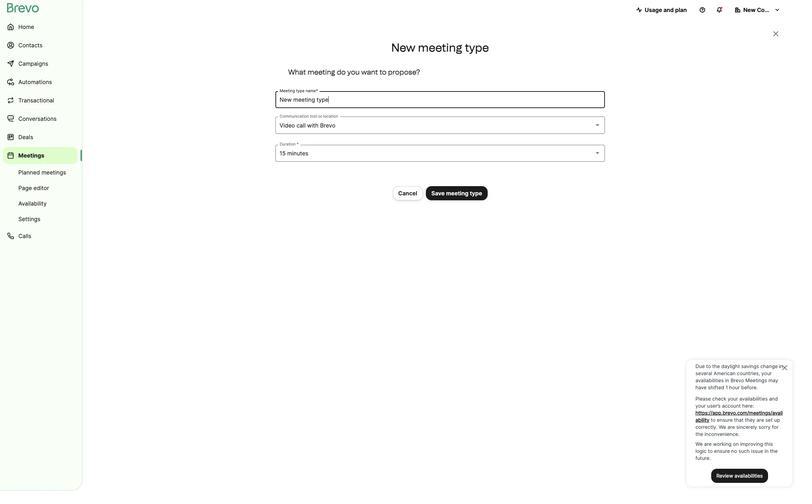 Task type: vqa. For each thing, say whether or not it's contained in the screenshot.
Create an automation
no



Task type: describe. For each thing, give the bounding box(es) containing it.
home
[[18, 23, 34, 30]]

settings link
[[3, 212, 78, 226]]

transactional link
[[3, 92, 78, 109]]

and
[[664, 6, 674, 13]]

calls
[[18, 233, 31, 240]]

availability link
[[3, 197, 78, 211]]

conversations
[[18, 115, 57, 122]]

type for save meeting type
[[470, 190, 483, 197]]

home link
[[3, 18, 78, 35]]

new meeting type
[[392, 41, 490, 54]]

usage and plan
[[645, 6, 688, 13]]

campaigns
[[18, 60, 48, 67]]

meetings
[[18, 152, 44, 159]]

usage and plan button
[[631, 3, 693, 17]]

meeting for save
[[447, 190, 469, 197]]

Meeting type name* text field
[[280, 96, 601, 104]]

15 minutes
[[280, 150, 309, 157]]

deals link
[[3, 129, 78, 146]]

contacts link
[[3, 37, 78, 54]]

editor
[[33, 185, 49, 192]]

cancel button
[[393, 186, 423, 200]]

save meeting type button
[[426, 186, 488, 200]]

type for new meeting type
[[465, 41, 490, 54]]

do
[[337, 68, 346, 76]]

page editor link
[[3, 181, 78, 195]]

contacts
[[18, 42, 43, 49]]

page
[[18, 185, 32, 192]]

company
[[758, 6, 784, 13]]

Video call with Brevo field
[[280, 121, 601, 130]]

meeting for new
[[418, 41, 463, 54]]

automations
[[18, 78, 52, 86]]

availability
[[18, 200, 47, 207]]

new company
[[744, 6, 784, 13]]

propose?
[[388, 68, 420, 76]]

brevo
[[320, 122, 336, 129]]



Task type: locate. For each thing, give the bounding box(es) containing it.
new for new company
[[744, 6, 756, 13]]

video
[[280, 122, 295, 129]]

cancel
[[399, 190, 418, 197]]

call
[[297, 122, 306, 129]]

1 vertical spatial new
[[392, 41, 416, 54]]

transactional
[[18, 97, 54, 104]]

video call with brevo
[[280, 122, 336, 129]]

conversations link
[[3, 110, 78, 127]]

calls link
[[3, 228, 78, 245]]

automations link
[[3, 74, 78, 90]]

with
[[307, 122, 319, 129]]

usage
[[645, 6, 663, 13]]

want
[[362, 68, 378, 76]]

meeting inside button
[[447, 190, 469, 197]]

1 vertical spatial meeting
[[308, 68, 336, 76]]

0 horizontal spatial new
[[392, 41, 416, 54]]

what meeting do you want to propose?
[[288, 68, 420, 76]]

0 vertical spatial type
[[465, 41, 490, 54]]

you
[[348, 68, 360, 76]]

planned meetings
[[18, 169, 66, 176]]

minutes
[[288, 150, 309, 157]]

new
[[744, 6, 756, 13], [392, 41, 416, 54]]

2 vertical spatial meeting
[[447, 190, 469, 197]]

new inside button
[[744, 6, 756, 13]]

type inside button
[[470, 190, 483, 197]]

meeting for what
[[308, 68, 336, 76]]

meetings link
[[3, 147, 78, 164]]

1 vertical spatial type
[[470, 190, 483, 197]]

to
[[380, 68, 387, 76]]

1 horizontal spatial new
[[744, 6, 756, 13]]

new for new meeting type
[[392, 41, 416, 54]]

0 vertical spatial meeting
[[418, 41, 463, 54]]

meetings
[[42, 169, 66, 176]]

type
[[465, 41, 490, 54], [470, 190, 483, 197]]

new left company
[[744, 6, 756, 13]]

plan
[[676, 6, 688, 13]]

settings
[[18, 216, 40, 223]]

what
[[288, 68, 306, 76]]

campaigns link
[[3, 55, 78, 72]]

15
[[280, 150, 286, 157]]

15 minutes field
[[280, 149, 601, 158]]

planned
[[18, 169, 40, 176]]

page editor
[[18, 185, 49, 192]]

save
[[432, 190, 445, 197]]

planned meetings link
[[3, 165, 78, 180]]

new up propose?
[[392, 41, 416, 54]]

deals
[[18, 134, 33, 141]]

new company button
[[730, 3, 787, 17]]

meeting
[[418, 41, 463, 54], [308, 68, 336, 76], [447, 190, 469, 197]]

save meeting type
[[432, 190, 483, 197]]

0 vertical spatial new
[[744, 6, 756, 13]]



